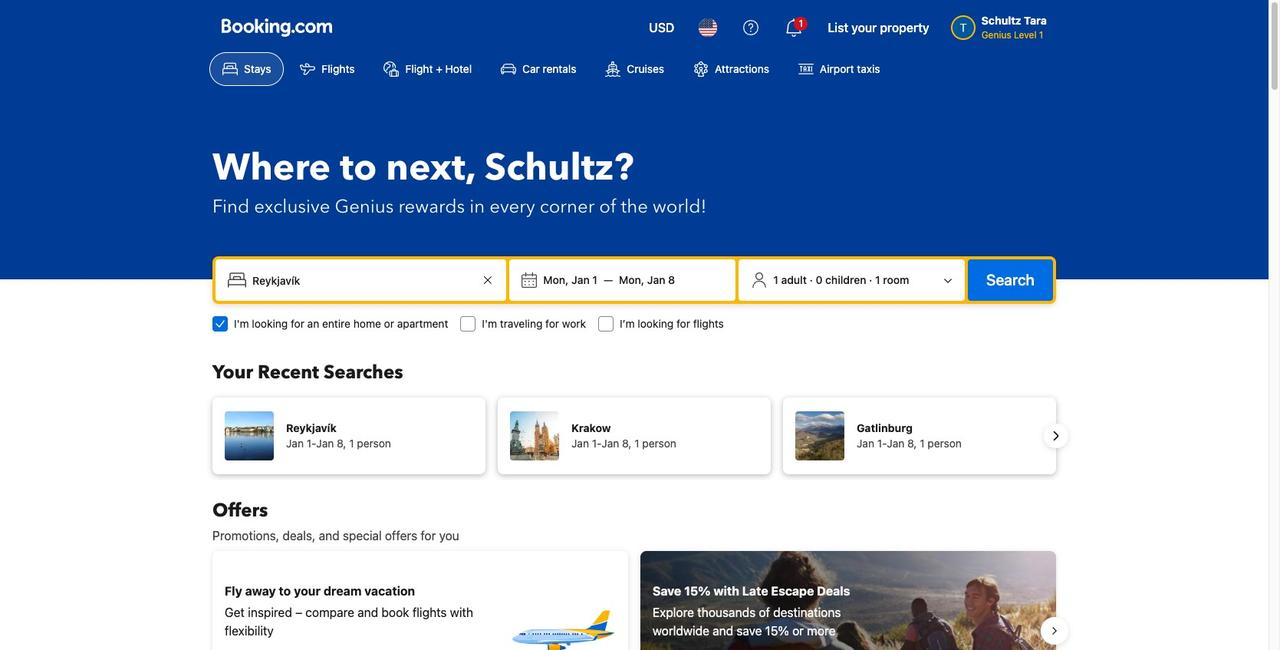 Task type: vqa. For each thing, say whether or not it's contained in the screenshot.
person in the Gatlinburg Jan 1-Jan 8, 1 person
yes



Task type: locate. For each thing, give the bounding box(es) containing it.
of inside 'where to next, schultz? find exclusive genius rewards in every corner of the world!'
[[600, 194, 617, 220]]

0 horizontal spatial 15%
[[685, 584, 711, 598]]

15% right "save"
[[766, 624, 790, 638]]

person inside "krakow jan 1-jan 8, 1 person"
[[643, 437, 677, 450]]

and inside offers promotions, deals, and special offers for you
[[319, 529, 340, 543]]

1 horizontal spatial your
[[852, 21, 877, 35]]

person inside the gatlinburg jan 1-jan 8, 1 person
[[928, 437, 962, 450]]

0 horizontal spatial and
[[319, 529, 340, 543]]

2 8, from the left
[[623, 437, 632, 450]]

with
[[714, 584, 740, 598], [450, 606, 474, 619]]

1 person from the left
[[357, 437, 391, 450]]

1 vertical spatial and
[[358, 606, 379, 619]]

1 horizontal spatial looking
[[638, 317, 674, 330]]

flights
[[694, 317, 724, 330], [413, 606, 447, 619]]

1- for reykjavík
[[307, 437, 316, 450]]

0 horizontal spatial looking
[[252, 317, 288, 330]]

for right i'm
[[677, 317, 691, 330]]

cruises
[[627, 62, 665, 75]]

genius
[[982, 29, 1012, 41], [335, 194, 394, 220]]

fly away to your dream vacation get inspired – compare and book flights with flexibility
[[225, 584, 474, 638]]

for inside offers promotions, deals, and special offers for you
[[421, 529, 436, 543]]

for left you
[[421, 529, 436, 543]]

genius down "schultz"
[[982, 29, 1012, 41]]

airport taxis
[[820, 62, 881, 75]]

1 horizontal spatial i'm
[[482, 317, 497, 330]]

0 horizontal spatial 8,
[[337, 437, 346, 450]]

and down thousands
[[713, 624, 734, 638]]

stays
[[244, 62, 271, 75]]

1 button
[[776, 9, 813, 46]]

of
[[600, 194, 617, 220], [759, 606, 771, 619]]

offers
[[385, 529, 418, 543]]

i'm left traveling
[[482, 317, 497, 330]]

1 1- from the left
[[307, 437, 316, 450]]

search
[[987, 271, 1035, 289]]

0 horizontal spatial i'm
[[234, 317, 249, 330]]

0 vertical spatial region
[[200, 391, 1069, 480]]

region
[[200, 391, 1069, 480], [200, 545, 1069, 650]]

0 vertical spatial or
[[384, 317, 394, 330]]

1 horizontal spatial person
[[643, 437, 677, 450]]

for for flights
[[677, 317, 691, 330]]

exclusive
[[254, 194, 330, 220]]

with up thousands
[[714, 584, 740, 598]]

and
[[319, 529, 340, 543], [358, 606, 379, 619], [713, 624, 734, 638]]

1 horizontal spatial 1-
[[592, 437, 602, 450]]

and left book at the left of the page
[[358, 606, 379, 619]]

0 horizontal spatial genius
[[335, 194, 394, 220]]

mon, jan 1 — mon, jan 8
[[544, 273, 676, 286]]

0 horizontal spatial or
[[384, 317, 394, 330]]

mon, jan 8 button
[[613, 266, 682, 294]]

1 vertical spatial genius
[[335, 194, 394, 220]]

0 vertical spatial with
[[714, 584, 740, 598]]

looking left an
[[252, 317, 288, 330]]

8, for gatlinburg
[[908, 437, 918, 450]]

your up –
[[294, 584, 321, 598]]

flights inside the 'fly away to your dream vacation get inspired – compare and book flights with flexibility'
[[413, 606, 447, 619]]

of down late
[[759, 606, 771, 619]]

your
[[852, 21, 877, 35], [294, 584, 321, 598]]

8,
[[337, 437, 346, 450], [623, 437, 632, 450], [908, 437, 918, 450]]

car rentals link
[[488, 52, 590, 86]]

with right book at the left of the page
[[450, 606, 474, 619]]

your
[[213, 360, 253, 385]]

apartment
[[397, 317, 449, 330]]

mon, up work
[[544, 273, 569, 286]]

or right home on the left
[[384, 317, 394, 330]]

8
[[669, 273, 676, 286]]

15%
[[685, 584, 711, 598], [766, 624, 790, 638]]

attractions
[[715, 62, 770, 75]]

15% right save
[[685, 584, 711, 598]]

1- inside reykjavík jan 1-jan 8, 1 person
[[307, 437, 316, 450]]

0 horizontal spatial your
[[294, 584, 321, 598]]

fly
[[225, 584, 242, 598]]

person for krakow jan 1-jan 8, 1 person
[[643, 437, 677, 450]]

to
[[340, 143, 377, 193], [279, 584, 291, 598]]

1 horizontal spatial genius
[[982, 29, 1012, 41]]

1 horizontal spatial or
[[793, 624, 804, 638]]

0 vertical spatial your
[[852, 21, 877, 35]]

or down the destinations
[[793, 624, 804, 638]]

2 vertical spatial and
[[713, 624, 734, 638]]

level
[[1015, 29, 1037, 41]]

inspired
[[248, 606, 292, 619]]

2 region from the top
[[200, 545, 1069, 650]]

next,
[[386, 143, 476, 193]]

8, inside the gatlinburg jan 1-jan 8, 1 person
[[908, 437, 918, 450]]

find
[[213, 194, 250, 220]]

2 person from the left
[[643, 437, 677, 450]]

3 1- from the left
[[878, 437, 888, 450]]

in
[[470, 194, 485, 220]]

1 vertical spatial 15%
[[766, 624, 790, 638]]

2 · from the left
[[870, 273, 873, 286]]

to right away
[[279, 584, 291, 598]]

adult
[[782, 273, 807, 286]]

1- down reykjavík at the left bottom of page
[[307, 437, 316, 450]]

i'm up your
[[234, 317, 249, 330]]

0 vertical spatial and
[[319, 529, 340, 543]]

worldwide
[[653, 624, 710, 638]]

flights
[[322, 62, 355, 75]]

1 vertical spatial flights
[[413, 606, 447, 619]]

1 horizontal spatial mon,
[[619, 273, 645, 286]]

book
[[382, 606, 410, 619]]

get
[[225, 606, 245, 619]]

gatlinburg jan 1-jan 8, 1 person
[[857, 421, 962, 450]]

·
[[810, 273, 813, 286], [870, 273, 873, 286]]

save 15% with late escape deals explore thousands of destinations worldwide and save 15% or more
[[653, 584, 851, 638]]

0 horizontal spatial with
[[450, 606, 474, 619]]

and right deals,
[[319, 529, 340, 543]]

—
[[604, 273, 613, 286]]

3 person from the left
[[928, 437, 962, 450]]

3 8, from the left
[[908, 437, 918, 450]]

your account menu schultz tara genius level 1 element
[[951, 7, 1054, 42]]

children
[[826, 273, 867, 286]]

tara
[[1025, 14, 1048, 27]]

1 horizontal spatial of
[[759, 606, 771, 619]]

1 horizontal spatial 8,
[[623, 437, 632, 450]]

of left the in the top of the page
[[600, 194, 617, 220]]

looking right i'm
[[638, 317, 674, 330]]

looking for i'm
[[638, 317, 674, 330]]

for left an
[[291, 317, 305, 330]]

genius inside schultz tara genius level 1
[[982, 29, 1012, 41]]

1- down gatlinburg
[[878, 437, 888, 450]]

1 vertical spatial your
[[294, 584, 321, 598]]

rewards
[[399, 194, 465, 220]]

2 horizontal spatial person
[[928, 437, 962, 450]]

looking
[[252, 317, 288, 330], [638, 317, 674, 330]]

i'm for i'm traveling for work
[[482, 317, 497, 330]]

next image
[[1048, 427, 1066, 445]]

1 horizontal spatial to
[[340, 143, 377, 193]]

flight + hotel link
[[371, 52, 485, 86]]

mon, right —
[[619, 273, 645, 286]]

0 vertical spatial genius
[[982, 29, 1012, 41]]

list your property link
[[819, 9, 939, 46]]

for left work
[[546, 317, 560, 330]]

your right list
[[852, 21, 877, 35]]

escape
[[772, 584, 815, 598]]

0 horizontal spatial ·
[[810, 273, 813, 286]]

reykjavík
[[286, 421, 337, 434]]

1 vertical spatial or
[[793, 624, 804, 638]]

save
[[653, 584, 682, 598]]

to left next,
[[340, 143, 377, 193]]

1-
[[307, 437, 316, 450], [592, 437, 602, 450], [878, 437, 888, 450]]

person inside reykjavík jan 1-jan 8, 1 person
[[357, 437, 391, 450]]

1
[[799, 18, 804, 29], [1040, 29, 1044, 41], [593, 273, 598, 286], [774, 273, 779, 286], [876, 273, 881, 286], [349, 437, 354, 450], [635, 437, 640, 450], [920, 437, 925, 450]]

1 looking from the left
[[252, 317, 288, 330]]

2 i'm from the left
[[482, 317, 497, 330]]

1 · from the left
[[810, 273, 813, 286]]

0 horizontal spatial mon,
[[544, 273, 569, 286]]

0 horizontal spatial flights
[[413, 606, 447, 619]]

for for an
[[291, 317, 305, 330]]

8, inside reykjavík jan 1-jan 8, 1 person
[[337, 437, 346, 450]]

1 i'm from the left
[[234, 317, 249, 330]]

2 horizontal spatial 8,
[[908, 437, 918, 450]]

1 vertical spatial to
[[279, 584, 291, 598]]

booking.com image
[[222, 18, 332, 37]]

1 horizontal spatial and
[[358, 606, 379, 619]]

1 horizontal spatial ·
[[870, 273, 873, 286]]

· left 0
[[810, 273, 813, 286]]

0 horizontal spatial 1-
[[307, 437, 316, 450]]

genius left rewards
[[335, 194, 394, 220]]

0 vertical spatial flights
[[694, 317, 724, 330]]

1 vertical spatial with
[[450, 606, 474, 619]]

2 horizontal spatial and
[[713, 624, 734, 638]]

0 vertical spatial of
[[600, 194, 617, 220]]

list your property
[[828, 21, 930, 35]]

1 inside the gatlinburg jan 1-jan 8, 1 person
[[920, 437, 925, 450]]

0 horizontal spatial to
[[279, 584, 291, 598]]

vacation
[[365, 584, 415, 598]]

1 region from the top
[[200, 391, 1069, 480]]

group of friends hiking in the mountains on a sunny day image
[[641, 551, 1057, 650]]

every
[[490, 194, 535, 220]]

1 horizontal spatial flights
[[694, 317, 724, 330]]

hotel
[[446, 62, 472, 75]]

1- inside the gatlinburg jan 1-jan 8, 1 person
[[878, 437, 888, 450]]

home
[[354, 317, 381, 330]]

1 vertical spatial of
[[759, 606, 771, 619]]

person
[[357, 437, 391, 450], [643, 437, 677, 450], [928, 437, 962, 450]]

0 horizontal spatial person
[[357, 437, 391, 450]]

or
[[384, 317, 394, 330], [793, 624, 804, 638]]

1- down krakow
[[592, 437, 602, 450]]

1 horizontal spatial with
[[714, 584, 740, 598]]

· right children
[[870, 273, 873, 286]]

your inside the 'fly away to your dream vacation get inspired – compare and book flights with flexibility'
[[294, 584, 321, 598]]

2 1- from the left
[[592, 437, 602, 450]]

1 8, from the left
[[337, 437, 346, 450]]

–
[[296, 606, 302, 619]]

2 horizontal spatial 1-
[[878, 437, 888, 450]]

krakow jan 1-jan 8, 1 person
[[572, 421, 677, 450]]

person for reykjavík jan 1-jan 8, 1 person
[[357, 437, 391, 450]]

i'm
[[234, 317, 249, 330], [482, 317, 497, 330]]

1- inside "krakow jan 1-jan 8, 1 person"
[[592, 437, 602, 450]]

taxis
[[858, 62, 881, 75]]

stays link
[[210, 52, 284, 86]]

usd
[[649, 21, 675, 35]]

0 vertical spatial to
[[340, 143, 377, 193]]

0 horizontal spatial of
[[600, 194, 617, 220]]

search button
[[969, 259, 1054, 301]]

flights link
[[287, 52, 368, 86]]

schultz
[[982, 14, 1022, 27]]

compare
[[306, 606, 355, 619]]

Where are you going? field
[[246, 266, 479, 294]]

8, inside "krakow jan 1-jan 8, 1 person"
[[623, 437, 632, 450]]

2 looking from the left
[[638, 317, 674, 330]]

1 vertical spatial region
[[200, 545, 1069, 650]]

i'm looking for an entire home or apartment
[[234, 317, 449, 330]]

and inside the 'fly away to your dream vacation get inspired – compare and book flights with flexibility'
[[358, 606, 379, 619]]

jan
[[572, 273, 590, 286], [648, 273, 666, 286], [286, 437, 304, 450], [316, 437, 334, 450], [572, 437, 589, 450], [602, 437, 620, 450], [857, 437, 875, 450], [888, 437, 905, 450]]



Task type: describe. For each thing, give the bounding box(es) containing it.
0
[[816, 273, 823, 286]]

0 vertical spatial 15%
[[685, 584, 711, 598]]

explore
[[653, 606, 695, 619]]

traveling
[[500, 317, 543, 330]]

usd button
[[640, 9, 684, 46]]

person for gatlinburg jan 1-jan 8, 1 person
[[928, 437, 962, 450]]

your recent searches
[[213, 360, 403, 385]]

schultz?
[[485, 143, 634, 193]]

the
[[621, 194, 649, 220]]

and inside the save 15% with late escape deals explore thousands of destinations worldwide and save 15% or more
[[713, 624, 734, 638]]

world!
[[653, 194, 707, 220]]

thousands
[[698, 606, 756, 619]]

promotions,
[[213, 529, 279, 543]]

deals
[[818, 584, 851, 598]]

work
[[562, 317, 586, 330]]

looking for i'm
[[252, 317, 288, 330]]

flight + hotel
[[406, 62, 472, 75]]

offers promotions, deals, and special offers for you
[[213, 498, 460, 543]]

of inside the save 15% with late escape deals explore thousands of destinations worldwide and save 15% or more
[[759, 606, 771, 619]]

destinations
[[774, 606, 842, 619]]

to inside the 'fly away to your dream vacation get inspired – compare and book flights with flexibility'
[[279, 584, 291, 598]]

corner
[[540, 194, 595, 220]]

property
[[881, 21, 930, 35]]

1- for gatlinburg
[[878, 437, 888, 450]]

1 inside "krakow jan 1-jan 8, 1 person"
[[635, 437, 640, 450]]

late
[[743, 584, 769, 598]]

for for work
[[546, 317, 560, 330]]

rentals
[[543, 62, 577, 75]]

gatlinburg
[[857, 421, 913, 434]]

8, for reykjavík
[[337, 437, 346, 450]]

i'm looking for flights
[[620, 317, 724, 330]]

an
[[308, 317, 320, 330]]

1 inside reykjavík jan 1-jan 8, 1 person
[[349, 437, 354, 450]]

reykjavík jan 1-jan 8, 1 person
[[286, 421, 391, 450]]

1 adult · 0 children · 1 room button
[[745, 266, 959, 295]]

airport
[[820, 62, 855, 75]]

i'm
[[620, 317, 635, 330]]

with inside the save 15% with late escape deals explore thousands of destinations worldwide and save 15% or more
[[714, 584, 740, 598]]

1 horizontal spatial 15%
[[766, 624, 790, 638]]

with inside the 'fly away to your dream vacation get inspired – compare and book flights with flexibility'
[[450, 606, 474, 619]]

you
[[439, 529, 460, 543]]

1 adult · 0 children · 1 room
[[774, 273, 910, 286]]

2 mon, from the left
[[619, 273, 645, 286]]

+
[[436, 62, 443, 75]]

dream
[[324, 584, 362, 598]]

car rentals
[[523, 62, 577, 75]]

to inside 'where to next, schultz? find exclusive genius rewards in every corner of the world!'
[[340, 143, 377, 193]]

flexibility
[[225, 624, 274, 638]]

region containing fly away to your dream vacation
[[200, 545, 1069, 650]]

krakow
[[572, 421, 611, 434]]

entire
[[322, 317, 351, 330]]

list
[[828, 21, 849, 35]]

1 inside schultz tara genius level 1
[[1040, 29, 1044, 41]]

genius inside 'where to next, schultz? find exclusive genius rewards in every corner of the world!'
[[335, 194, 394, 220]]

where to next, schultz? find exclusive genius rewards in every corner of the world!
[[213, 143, 707, 220]]

car
[[523, 62, 540, 75]]

1- for krakow
[[592, 437, 602, 450]]

or inside the save 15% with late escape deals explore thousands of destinations worldwide and save 15% or more
[[793, 624, 804, 638]]

schultz tara genius level 1
[[982, 14, 1048, 41]]

cruises link
[[593, 52, 678, 86]]

fly away to your dream vacation image
[[509, 577, 616, 650]]

searches
[[324, 360, 403, 385]]

save
[[737, 624, 763, 638]]

1 mon, from the left
[[544, 273, 569, 286]]

8, for krakow
[[623, 437, 632, 450]]

more
[[808, 624, 836, 638]]

deals,
[[283, 529, 316, 543]]

mon, jan 1 button
[[538, 266, 604, 294]]

i'm for i'm looking for an entire home or apartment
[[234, 317, 249, 330]]

away
[[245, 584, 276, 598]]

region containing reykjavík
[[200, 391, 1069, 480]]

where
[[213, 143, 331, 193]]

room
[[884, 273, 910, 286]]

offers
[[213, 498, 268, 523]]

special
[[343, 529, 382, 543]]

i'm traveling for work
[[482, 317, 586, 330]]

recent
[[258, 360, 319, 385]]

attractions link
[[681, 52, 783, 86]]

airport taxis link
[[786, 52, 894, 86]]



